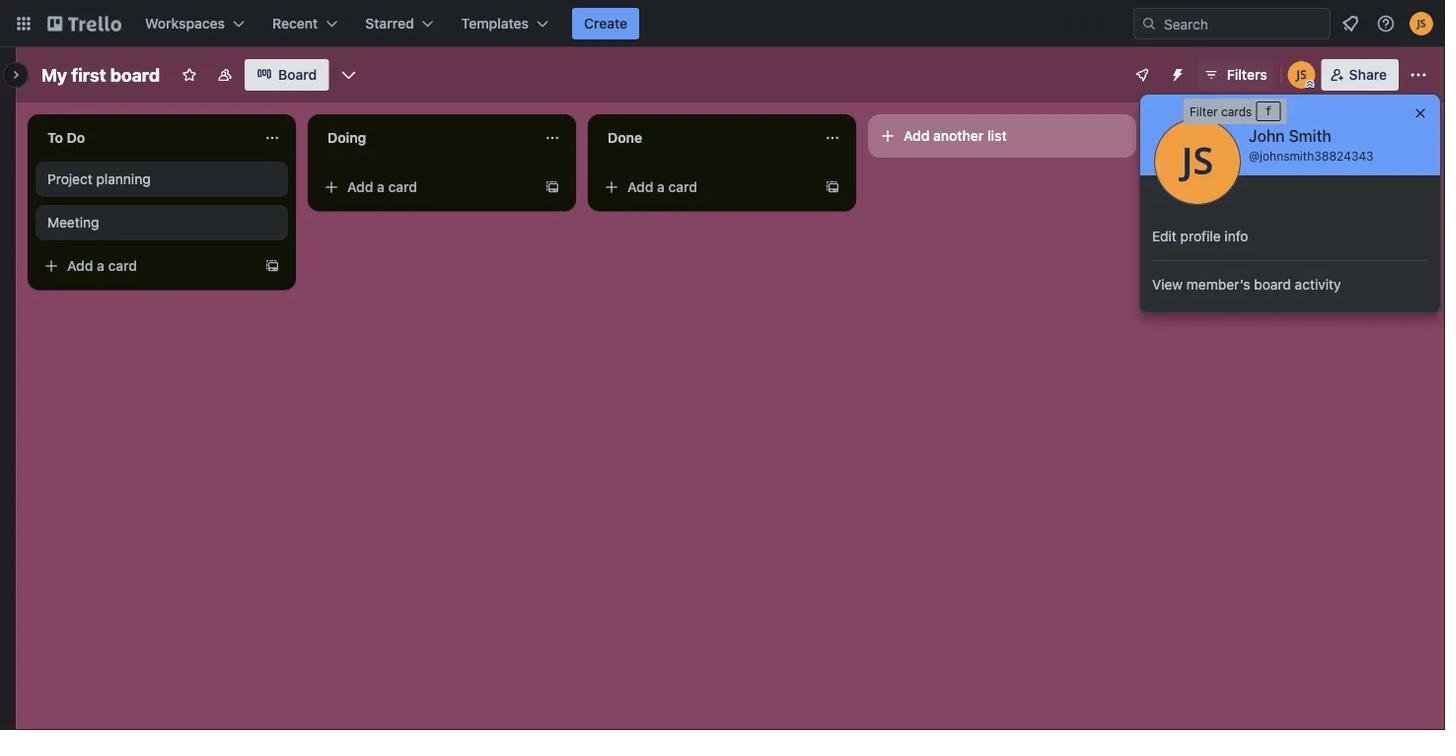 Task type: vqa. For each thing, say whether or not it's contained in the screenshot.
the middle Premium
no



Task type: describe. For each thing, give the bounding box(es) containing it.
johnsmith38824343
[[1260, 149, 1374, 163]]

recent button
[[260, 8, 349, 39]]

customize views image
[[339, 65, 358, 85]]

templates
[[461, 15, 529, 32]]

board link
[[245, 59, 329, 91]]

close image
[[1413, 106, 1428, 121]]

list
[[987, 128, 1007, 144]]

templates button
[[450, 8, 560, 39]]

smith
[[1289, 127, 1331, 145]]

workspaces
[[145, 15, 225, 32]]

doing
[[327, 130, 366, 146]]

my
[[41, 64, 67, 85]]

0 notifications image
[[1339, 12, 1362, 36]]

profile
[[1180, 228, 1221, 245]]

@
[[1249, 149, 1260, 163]]

a for doing
[[377, 179, 385, 195]]

john
[[1249, 127, 1285, 145]]

f
[[1265, 105, 1272, 118]]

add a card button for doing
[[316, 172, 537, 203]]

create from template… image for to do
[[264, 258, 280, 274]]

add a card button for to do
[[36, 251, 256, 282]]

add another list
[[904, 128, 1007, 144]]

edit
[[1152, 228, 1177, 245]]

add a card button for done
[[596, 172, 817, 203]]

member's
[[1187, 277, 1250, 293]]

planning
[[96, 171, 151, 187]]

view
[[1152, 277, 1183, 293]]

another
[[933, 128, 984, 144]]

add for doing
[[347, 179, 373, 195]]

back to home image
[[47, 8, 121, 39]]

view member's board activity
[[1152, 277, 1341, 293]]

add for to do
[[67, 258, 93, 274]]

card for to do
[[108, 258, 137, 274]]

activity
[[1295, 277, 1341, 293]]

recent
[[272, 15, 318, 32]]

to do
[[47, 130, 85, 146]]

board for member's
[[1254, 277, 1291, 293]]

board
[[278, 67, 317, 83]]

edit profile info
[[1152, 228, 1248, 245]]

Doing text field
[[316, 122, 533, 154]]

Done text field
[[596, 122, 813, 154]]

create button
[[572, 8, 639, 39]]

meeting
[[47, 215, 99, 231]]

info
[[1225, 228, 1248, 245]]

add a card for done
[[627, 179, 697, 195]]

filter cards
[[1190, 105, 1252, 118]]

power ups image
[[1134, 67, 1150, 83]]

this member is an admin of this board. image
[[1306, 80, 1315, 89]]

board for first
[[110, 64, 160, 85]]

add another list button
[[868, 114, 1136, 158]]

add a card for doing
[[347, 179, 417, 195]]

create from template… image for done
[[825, 180, 840, 195]]



Task type: locate. For each thing, give the bounding box(es) containing it.
share button
[[1322, 59, 1399, 91]]

1 horizontal spatial john smith (johnsmith38824343) image
[[1410, 12, 1433, 36]]

a down doing text field
[[377, 179, 385, 195]]

1 horizontal spatial add a card button
[[316, 172, 537, 203]]

project planning link
[[47, 170, 276, 189]]

project
[[47, 171, 92, 187]]

add a card button
[[316, 172, 537, 203], [596, 172, 817, 203], [36, 251, 256, 282]]

cards
[[1221, 105, 1252, 118]]

create from template… image for doing
[[545, 180, 560, 195]]

create from template… image
[[545, 180, 560, 195], [825, 180, 840, 195], [264, 258, 280, 274]]

card down doing text field
[[388, 179, 417, 195]]

a
[[377, 179, 385, 195], [657, 179, 665, 195], [97, 258, 104, 274]]

automation image
[[1162, 59, 1189, 87]]

0 horizontal spatial card
[[108, 258, 137, 274]]

board right first
[[110, 64, 160, 85]]

workspace visible image
[[217, 67, 233, 83]]

add down done
[[627, 179, 653, 195]]

0 vertical spatial john smith (johnsmith38824343) image
[[1410, 12, 1433, 36]]

board inside "text box"
[[110, 64, 160, 85]]

create
[[584, 15, 628, 32]]

filter
[[1190, 105, 1218, 118]]

2 horizontal spatial card
[[668, 179, 697, 195]]

1 horizontal spatial board
[[1254, 277, 1291, 293]]

meeting link
[[47, 213, 276, 233]]

john smith (johnsmith38824343) image inside primary element
[[1410, 12, 1433, 36]]

0 horizontal spatial board
[[110, 64, 160, 85]]

1 horizontal spatial a
[[377, 179, 385, 195]]

add a card button down meeting link
[[36, 251, 256, 282]]

To Do text field
[[36, 122, 253, 154]]

card for doing
[[388, 179, 417, 195]]

first
[[71, 64, 106, 85]]

0 vertical spatial board
[[110, 64, 160, 85]]

card
[[388, 179, 417, 195], [668, 179, 697, 195], [108, 258, 137, 274]]

workspaces button
[[133, 8, 257, 39]]

a down "meeting"
[[97, 258, 104, 274]]

a down 'done' text field
[[657, 179, 665, 195]]

1 vertical spatial john smith (johnsmith38824343) image
[[1288, 61, 1316, 89]]

john smith (johnsmith38824343) image right open information menu image
[[1410, 12, 1433, 36]]

my first board
[[41, 64, 160, 85]]

open information menu image
[[1376, 14, 1396, 34]]

1 horizontal spatial card
[[388, 179, 417, 195]]

add for done
[[627, 179, 653, 195]]

add inside button
[[904, 128, 930, 144]]

card for done
[[668, 179, 697, 195]]

0 horizontal spatial create from template… image
[[264, 258, 280, 274]]

2 horizontal spatial add a card
[[627, 179, 697, 195]]

add a card button down doing text field
[[316, 172, 537, 203]]

1 horizontal spatial create from template… image
[[545, 180, 560, 195]]

add a card for to do
[[67, 258, 137, 274]]

do
[[67, 130, 85, 146]]

add a card down "meeting"
[[67, 258, 137, 274]]

a for to do
[[97, 258, 104, 274]]

1 horizontal spatial add a card
[[347, 179, 417, 195]]

add left another
[[904, 128, 930, 144]]

0 horizontal spatial john smith (johnsmith38824343) image
[[1288, 61, 1316, 89]]

share
[[1349, 67, 1387, 83]]

john smith @ johnsmith38824343
[[1249, 127, 1374, 163]]

show menu image
[[1409, 65, 1428, 85]]

star or unstar board image
[[182, 67, 197, 83]]

starred button
[[353, 8, 446, 39]]

a for done
[[657, 179, 665, 195]]

filters button
[[1197, 59, 1273, 91]]

board left the activity
[[1254, 277, 1291, 293]]

search image
[[1141, 16, 1157, 32]]

add down doing
[[347, 179, 373, 195]]

to
[[47, 130, 63, 146]]

card down 'done' text field
[[668, 179, 697, 195]]

john smith (johnsmith38824343) image right filters
[[1288, 61, 1316, 89]]

done
[[608, 130, 642, 146]]

john smith (johnsmith38824343) image
[[1410, 12, 1433, 36], [1288, 61, 1316, 89]]

2 horizontal spatial create from template… image
[[825, 180, 840, 195]]

2 horizontal spatial a
[[657, 179, 665, 195]]

john smith (johnsmith38824343) image
[[1154, 118, 1241, 205]]

0 horizontal spatial a
[[97, 258, 104, 274]]

card down meeting link
[[108, 258, 137, 274]]

1 vertical spatial board
[[1254, 277, 1291, 293]]

add a card down done
[[627, 179, 697, 195]]

add a card
[[347, 179, 417, 195], [627, 179, 697, 195], [67, 258, 137, 274]]

add a card down doing
[[347, 179, 417, 195]]

filters
[[1227, 67, 1267, 83]]

add a card button down 'done' text field
[[596, 172, 817, 203]]

primary element
[[0, 0, 1445, 47]]

add
[[904, 128, 930, 144], [347, 179, 373, 195], [627, 179, 653, 195], [67, 258, 93, 274]]

2 horizontal spatial add a card button
[[596, 172, 817, 203]]

board
[[110, 64, 160, 85], [1254, 277, 1291, 293]]

0 horizontal spatial add a card
[[67, 258, 137, 274]]

Search field
[[1157, 9, 1330, 38]]

project planning
[[47, 171, 151, 187]]

add down "meeting"
[[67, 258, 93, 274]]

0 horizontal spatial add a card button
[[36, 251, 256, 282]]

Board name text field
[[32, 59, 170, 91]]

starred
[[365, 15, 414, 32]]



